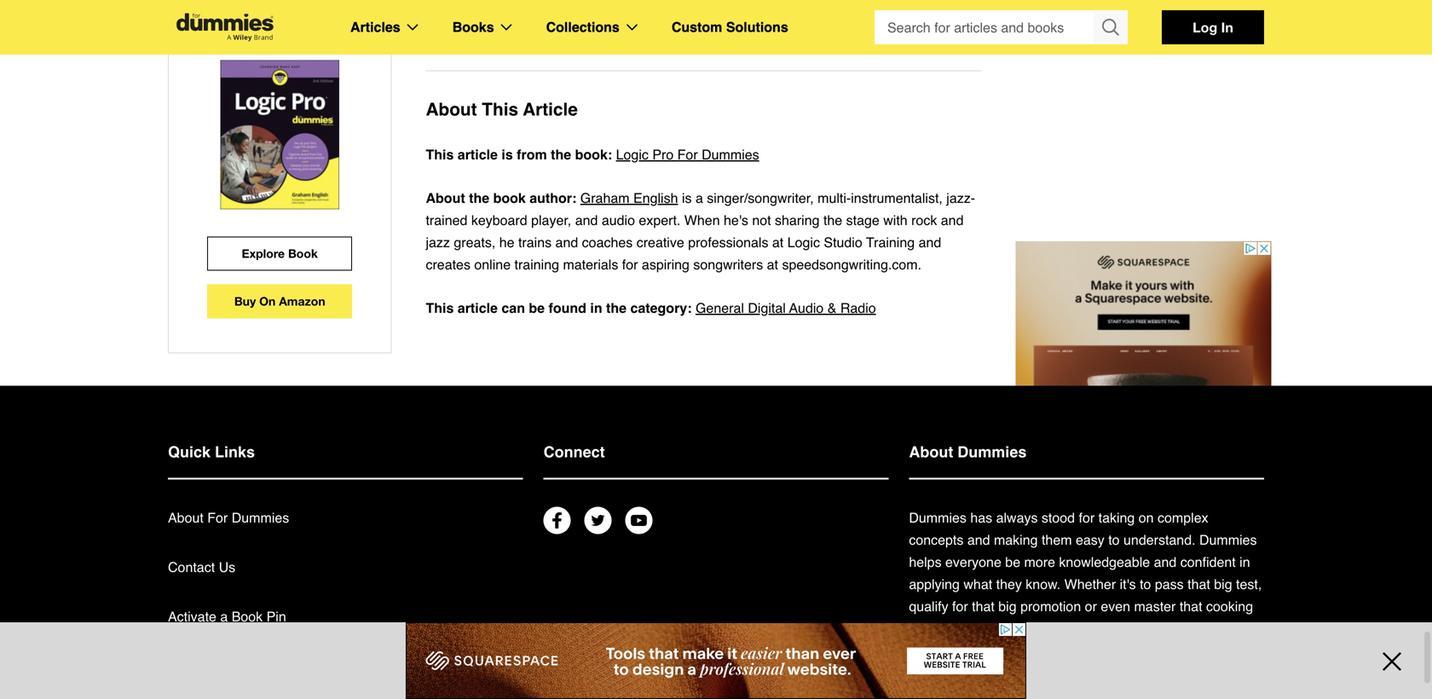 Task type: locate. For each thing, give the bounding box(es) containing it.
complex
[[1158, 510, 1209, 526]]

1 vertical spatial is
[[682, 190, 692, 206]]

activate
[[168, 609, 217, 625]]

0 vertical spatial to
[[1109, 532, 1120, 548]]

this article can be found in the category: general digital audio & radio
[[426, 300, 877, 316]]

1 vertical spatial logic
[[616, 147, 649, 163]]

critical
[[932, 643, 971, 659]]

2 vertical spatial logic
[[788, 235, 821, 250]]

0 horizontal spatial book
[[232, 609, 263, 625]]

1 horizontal spatial in
[[1240, 555, 1251, 570]]

1 horizontal spatial big
[[1215, 577, 1233, 592]]

article left can
[[458, 300, 498, 316]]

0 horizontal spatial in
[[591, 300, 603, 316]]

0 horizontal spatial logic
[[203, 15, 239, 30]]

big down they
[[999, 599, 1017, 615]]

greats,
[[454, 235, 496, 250]]

about dummies
[[910, 444, 1027, 461]]

1 horizontal spatial rely
[[1158, 621, 1180, 637]]

0 horizontal spatial a
[[220, 609, 228, 625]]

the up keyboard
[[469, 190, 490, 206]]

1 horizontal spatial pro
[[653, 147, 674, 163]]

the
[[551, 147, 572, 163], [469, 190, 490, 206], [824, 212, 843, 228], [607, 300, 627, 316], [910, 643, 929, 659]]

a up when at top
[[696, 190, 704, 206]]

stage
[[847, 212, 880, 228]]

group
[[875, 10, 1128, 44]]

training
[[515, 257, 560, 273]]

trained
[[426, 212, 468, 228]]

graham
[[581, 190, 630, 206]]

1 horizontal spatial is
[[682, 190, 692, 206]]

category:
[[631, 300, 692, 316]]

about the book author:
[[426, 190, 581, 206]]

from
[[517, 147, 547, 163]]

that down what
[[972, 599, 995, 615]]

1 vertical spatial to
[[1140, 577, 1152, 592]]

on down or
[[1076, 621, 1091, 637]]

be down making
[[1006, 555, 1021, 570]]

has
[[971, 510, 993, 526]]

big up cooking
[[1215, 577, 1233, 592]]

0 vertical spatial at
[[773, 235, 784, 250]]

0 vertical spatial article
[[458, 147, 498, 163]]

at down sharing
[[773, 235, 784, 250]]

2 horizontal spatial on
[[1183, 621, 1199, 637]]

buy
[[234, 294, 256, 308]]

rock
[[912, 212, 938, 228]]

Search for articles and books text field
[[875, 10, 1096, 44]]

general
[[696, 300, 745, 316]]

easy
[[1076, 532, 1105, 548]]

2 vertical spatial to
[[1213, 621, 1224, 637]]

about
[[426, 99, 477, 120], [426, 190, 465, 206], [910, 444, 954, 461], [168, 510, 204, 526]]

whether
[[1065, 577, 1117, 592]]

1 rely from the left
[[1050, 621, 1072, 637]]

1 vertical spatial be
[[1006, 555, 1021, 570]]

1 vertical spatial a
[[220, 609, 228, 625]]

about for dummies link
[[168, 510, 289, 526]]

professionals
[[689, 235, 769, 250]]

this up trained
[[426, 147, 454, 163]]

links
[[215, 444, 255, 461]]

2 article from the top
[[458, 300, 498, 316]]

graham english
[[581, 190, 679, 206]]

rely up relevant
[[1050, 621, 1072, 637]]

is up when at top
[[682, 190, 692, 206]]

0 horizontal spatial pro
[[243, 15, 266, 30]]

technique;
[[910, 621, 973, 637]]

1 horizontal spatial be
[[1006, 555, 1021, 570]]

a for activate
[[220, 609, 228, 625]]

about for about this article
[[426, 99, 477, 120]]

0 vertical spatial is
[[502, 147, 513, 163]]

1 horizontal spatial to
[[1140, 577, 1152, 592]]

for inside the is a singer/songwriter, multi-instrumentalist, jazz- trained keyboard player, and audio expert. when he's not sharing the stage with rock and jazz greats, he trains and coaches creative professionals at logic studio training and creates online training materials for aspiring songwriters at speedsongwriting.com.
[[622, 257, 638, 273]]

graham english link
[[581, 190, 679, 206]]

2 horizontal spatial for
[[678, 147, 698, 163]]

in inside "dummies has always stood for taking on complex concepts and making them easy to understand. dummies helps everyone be more knowledgeable and confident in applying what they know. whether it's to pass that big test, qualify for that big promotion or even master that cooking technique; people who rely on dummies, rely on it to learn the critical skills and relevant information necessary for success."
[[1240, 555, 1251, 570]]

0 vertical spatial a
[[696, 190, 704, 206]]

at up digital
[[767, 257, 779, 273]]

in
[[591, 300, 603, 316], [1240, 555, 1251, 570]]

log
[[1193, 19, 1218, 35]]

0 horizontal spatial for
[[207, 510, 228, 526]]

0 vertical spatial pro
[[243, 15, 266, 30]]

people
[[976, 621, 1017, 637]]

this for can
[[426, 300, 454, 316]]

test,
[[1237, 577, 1263, 592]]

1 horizontal spatial for
[[270, 15, 292, 30]]

0 vertical spatial book
[[288, 247, 318, 261]]

1 vertical spatial in
[[1240, 555, 1251, 570]]

and
[[575, 212, 598, 228], [941, 212, 964, 228], [556, 235, 579, 250], [919, 235, 942, 250], [968, 532, 991, 548], [1155, 555, 1177, 570], [1008, 643, 1031, 659]]

a for is
[[696, 190, 704, 206]]

the down multi-
[[824, 212, 843, 228]]

for down the learn
[[1224, 643, 1240, 659]]

0 horizontal spatial rely
[[1050, 621, 1072, 637]]

logo image
[[168, 13, 282, 41]]

1 vertical spatial for
[[678, 147, 698, 163]]

speedsongwriting.com.
[[783, 257, 922, 273]]

qualify
[[910, 599, 949, 615]]

and down 'rock'
[[919, 235, 942, 250]]

contact
[[168, 560, 215, 575]]

on
[[1139, 510, 1155, 526], [1076, 621, 1091, 637], [1183, 621, 1199, 637]]

be right can
[[529, 300, 545, 316]]

book right "explore"
[[288, 247, 318, 261]]

1 vertical spatial pro
[[653, 147, 674, 163]]

rely down master
[[1158, 621, 1180, 637]]

logic pro for dummies link
[[616, 144, 760, 166]]

cooking
[[1207, 599, 1254, 615]]

article up about the book author:
[[458, 147, 498, 163]]

explore
[[242, 247, 285, 261]]

to right it's
[[1140, 577, 1152, 592]]

1 vertical spatial book
[[232, 609, 263, 625]]

1 horizontal spatial a
[[696, 190, 704, 206]]

multi-
[[818, 190, 851, 206]]

this down creates
[[426, 300, 454, 316]]

this
[[482, 99, 519, 120], [426, 147, 454, 163], [426, 300, 454, 316]]

confident
[[1181, 555, 1237, 570]]

can
[[502, 300, 525, 316]]

this left article
[[482, 99, 519, 120]]

advertisement element
[[1016, 241, 1272, 455], [406, 623, 1027, 699]]

2 horizontal spatial to
[[1213, 621, 1224, 637]]

1 vertical spatial article
[[458, 300, 498, 316]]

materials
[[563, 257, 619, 273]]

explore book
[[242, 247, 318, 261]]

about for about for dummies
[[168, 510, 204, 526]]

for up easy
[[1079, 510, 1095, 526]]

log in link
[[1163, 10, 1265, 44]]

is left from
[[502, 147, 513, 163]]

2 vertical spatial for
[[207, 510, 228, 526]]

custom
[[672, 19, 723, 35]]

on left it
[[1183, 621, 1199, 637]]

book left pin
[[232, 609, 263, 625]]

book
[[288, 247, 318, 261], [232, 609, 263, 625]]

the right from
[[551, 147, 572, 163]]

for
[[270, 15, 292, 30], [678, 147, 698, 163], [207, 510, 228, 526]]

2 vertical spatial this
[[426, 300, 454, 316]]

2 horizontal spatial logic
[[788, 235, 821, 250]]

article
[[523, 99, 578, 120]]

connect
[[544, 444, 605, 461]]

to down taking
[[1109, 532, 1120, 548]]

in up test,
[[1240, 555, 1251, 570]]

coaches
[[582, 235, 633, 250]]

to
[[1109, 532, 1120, 548], [1140, 577, 1152, 592], [1213, 621, 1224, 637]]

about for about the book author:
[[426, 190, 465, 206]]

activate a book pin
[[168, 609, 286, 625]]

logic pro for dummies
[[203, 15, 357, 30]]

0 horizontal spatial big
[[999, 599, 1017, 615]]

a right activate
[[220, 609, 228, 625]]

article for can
[[458, 300, 498, 316]]

concepts
[[910, 532, 964, 548]]

to right it
[[1213, 621, 1224, 637]]

stood
[[1042, 510, 1076, 526]]

logic
[[203, 15, 239, 30], [616, 147, 649, 163], [788, 235, 821, 250]]

in right "found"
[[591, 300, 603, 316]]

on up "understand."
[[1139, 510, 1155, 526]]

custom solutions link
[[672, 16, 789, 38]]

1 article from the top
[[458, 147, 498, 163]]

jazz
[[426, 235, 450, 250]]

contact us
[[168, 560, 236, 575]]

1 vertical spatial this
[[426, 147, 454, 163]]

songwriters
[[694, 257, 764, 273]]

everyone
[[946, 555, 1002, 570]]

the up success.
[[910, 643, 929, 659]]

and down player,
[[556, 235, 579, 250]]

singer/songwriter,
[[707, 190, 814, 206]]

1 vertical spatial advertisement element
[[406, 623, 1027, 699]]

trains
[[519, 235, 552, 250]]

more
[[1025, 555, 1056, 570]]

skills
[[975, 643, 1004, 659]]

this for is
[[426, 147, 454, 163]]

for
[[622, 257, 638, 273], [1079, 510, 1095, 526], [953, 599, 969, 615], [1224, 643, 1240, 659]]

open book categories image
[[501, 24, 512, 31]]

the left category:
[[607, 300, 627, 316]]

studio
[[824, 235, 863, 250]]

0 horizontal spatial be
[[529, 300, 545, 316]]

a inside the is a singer/songwriter, multi-instrumentalist, jazz- trained keyboard player, and audio expert. when he's not sharing the stage with rock and jazz greats, he trains and coaches creative professionals at logic studio training and creates online training materials for aspiring songwriters at speedsongwriting.com.
[[696, 190, 704, 206]]

for down coaches
[[622, 257, 638, 273]]

0 vertical spatial advertisement element
[[1016, 241, 1272, 455]]

0 horizontal spatial is
[[502, 147, 513, 163]]

necessary
[[1158, 643, 1221, 659]]

contact us link
[[168, 560, 236, 575]]



Task type: describe. For each thing, give the bounding box(es) containing it.
instrumentalist,
[[851, 190, 943, 206]]

and down the has
[[968, 532, 991, 548]]

found
[[549, 300, 587, 316]]

and down who
[[1008, 643, 1031, 659]]

pass
[[1156, 577, 1184, 592]]

creative
[[637, 235, 685, 250]]

about for about dummies
[[910, 444, 954, 461]]

buy on amazon link
[[207, 285, 352, 319]]

audio
[[790, 300, 824, 316]]

it
[[1202, 621, 1209, 637]]

taking
[[1099, 510, 1136, 526]]

expert.
[[639, 212, 681, 228]]

1 vertical spatial big
[[999, 599, 1017, 615]]

1 horizontal spatial logic
[[616, 147, 649, 163]]

or
[[1086, 599, 1098, 615]]

keyboard
[[472, 212, 528, 228]]

author:
[[530, 190, 577, 206]]

audio
[[602, 212, 635, 228]]

making
[[995, 532, 1039, 548]]

what
[[964, 577, 993, 592]]

them
[[1042, 532, 1073, 548]]

the inside the is a singer/songwriter, multi-instrumentalist, jazz- trained keyboard player, and audio expert. when he's not sharing the stage with rock and jazz greats, he trains and coaches creative professionals at logic studio training and creates online training materials for aspiring songwriters at speedsongwriting.com.
[[824, 212, 843, 228]]

this article is from the book: logic pro for dummies
[[426, 147, 760, 163]]

general digital audio & radio link
[[696, 297, 877, 320]]

0 vertical spatial logic
[[203, 15, 239, 30]]

understand.
[[1124, 532, 1196, 548]]

us
[[219, 560, 236, 575]]

0 horizontal spatial on
[[1076, 621, 1091, 637]]

promotion
[[1021, 599, 1082, 615]]

radio
[[841, 300, 877, 316]]

1 horizontal spatial book
[[288, 247, 318, 261]]

0 vertical spatial for
[[270, 15, 292, 30]]

and down graham
[[575, 212, 598, 228]]

solutions
[[727, 19, 789, 35]]

0 horizontal spatial to
[[1109, 532, 1120, 548]]

who
[[1021, 621, 1046, 637]]

custom solutions
[[672, 19, 789, 35]]

activate a book pin link
[[168, 609, 286, 625]]

english
[[634, 190, 679, 206]]

dummies has always stood for taking on complex concepts and making them easy to understand. dummies helps everyone be more knowledgeable and confident in applying what they know. whether it's to pass that big test, qualify for that big promotion or even master that cooking technique; people who rely on dummies, rely on it to learn the critical skills and relevant information necessary for success.
[[910, 510, 1263, 681]]

logic inside the is a singer/songwriter, multi-instrumentalist, jazz- trained keyboard player, and audio expert. when he's not sharing the stage with rock and jazz greats, he trains and coaches creative professionals at logic studio training and creates online training materials for aspiring songwriters at speedsongwriting.com.
[[788, 235, 821, 250]]

that down confident
[[1188, 577, 1211, 592]]

articles
[[351, 19, 401, 35]]

even
[[1101, 599, 1131, 615]]

and up the pass
[[1155, 555, 1177, 570]]

buy on amazon
[[234, 294, 326, 308]]

quick links
[[168, 444, 255, 461]]

2 rely from the left
[[1158, 621, 1180, 637]]

article for is
[[458, 147, 498, 163]]

on
[[259, 294, 276, 308]]

pin
[[267, 609, 286, 625]]

helps
[[910, 555, 942, 570]]

applying
[[910, 577, 960, 592]]

about for dummies
[[168, 510, 289, 526]]

dummies,
[[1095, 621, 1154, 637]]

0 vertical spatial big
[[1215, 577, 1233, 592]]

know.
[[1026, 577, 1061, 592]]

that up it
[[1180, 599, 1203, 615]]

knowledgeable
[[1060, 555, 1151, 570]]

1 vertical spatial at
[[767, 257, 779, 273]]

1 horizontal spatial on
[[1139, 510, 1155, 526]]

information
[[1087, 643, 1155, 659]]

jazz-
[[947, 190, 976, 206]]

they
[[997, 577, 1023, 592]]

0 vertical spatial be
[[529, 300, 545, 316]]

is inside the is a singer/songwriter, multi-instrumentalist, jazz- trained keyboard player, and audio expert. when he's not sharing the stage with rock and jazz greats, he trains and coaches creative professionals at logic studio training and creates online training materials for aspiring songwriters at speedsongwriting.com.
[[682, 190, 692, 206]]

&
[[828, 300, 837, 316]]

it's
[[1120, 577, 1137, 592]]

is a singer/songwriter, multi-instrumentalist, jazz- trained keyboard player, and audio expert. when he's not sharing the stage with rock and jazz greats, he trains and coaches creative professionals at logic studio training and creates online training materials for aspiring songwriters at speedsongwriting.com.
[[426, 190, 976, 273]]

explore book link
[[207, 237, 352, 271]]

0 vertical spatial in
[[591, 300, 603, 316]]

book image image
[[221, 60, 339, 210]]

cookie consent banner dialog
[[0, 638, 1433, 699]]

success.
[[910, 665, 963, 681]]

relevant
[[1035, 643, 1083, 659]]

not
[[753, 212, 772, 228]]

for down what
[[953, 599, 969, 615]]

he's
[[724, 212, 749, 228]]

about this article
[[426, 99, 578, 120]]

when
[[685, 212, 720, 228]]

collections
[[546, 19, 620, 35]]

0 vertical spatial this
[[482, 99, 519, 120]]

training
[[867, 235, 915, 250]]

open collections list image
[[627, 24, 638, 31]]

amazon
[[279, 294, 326, 308]]

book:
[[575, 147, 613, 163]]

creates
[[426, 257, 471, 273]]

open article categories image
[[407, 24, 419, 31]]

aspiring
[[642, 257, 690, 273]]

the inside "dummies has always stood for taking on complex concepts and making them easy to understand. dummies helps everyone be more knowledgeable and confident in applying what they know. whether it's to pass that big test, qualify for that big promotion or even master that cooking technique; people who rely on dummies, rely on it to learn the critical skills and relevant information necessary for success."
[[910, 643, 929, 659]]

in
[[1222, 19, 1234, 35]]

and down jazz-
[[941, 212, 964, 228]]

log in
[[1193, 19, 1234, 35]]

always
[[997, 510, 1038, 526]]

be inside "dummies has always stood for taking on complex concepts and making them easy to understand. dummies helps everyone be more knowledgeable and confident in applying what they know. whether it's to pass that big test, qualify for that big promotion or even master that cooking technique; people who rely on dummies, rely on it to learn the critical skills and relevant information necessary for success."
[[1006, 555, 1021, 570]]

online
[[475, 257, 511, 273]]



Task type: vqa. For each thing, say whether or not it's contained in the screenshot.
Software
no



